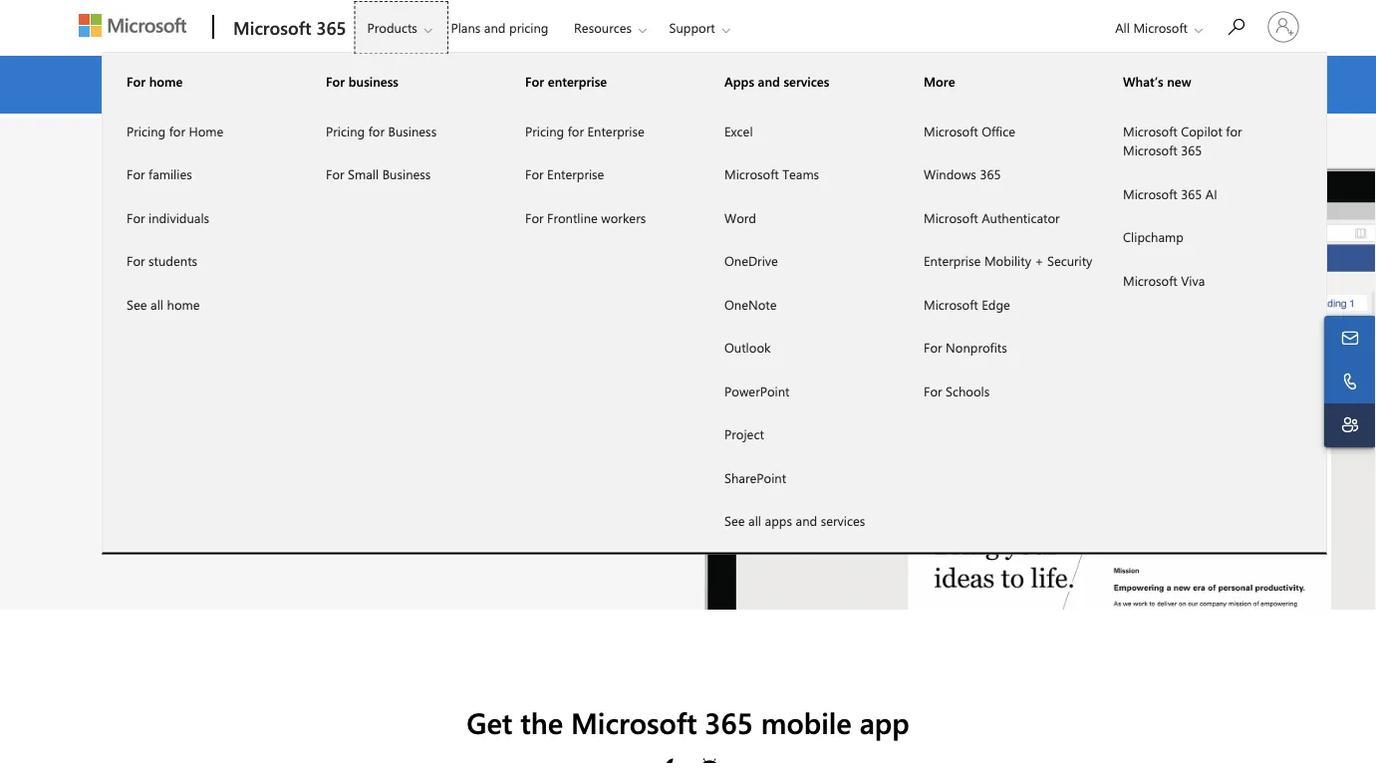 Task type: locate. For each thing, give the bounding box(es) containing it.
0 horizontal spatial free
[[341, 307, 407, 357]]

enterprise up for enterprise link
[[588, 122, 645, 140]]

1 horizontal spatial free
[[892, 74, 919, 95]]

for inside "link"
[[924, 382, 943, 400]]

and down sharepoint link
[[796, 512, 818, 530]]

for left enterprise
[[525, 73, 545, 90]]

onedrive link
[[701, 239, 895, 283]]

0 vertical spatial see
[[127, 296, 147, 313]]

individuals
[[149, 209, 209, 226]]

and right apps
[[758, 73, 781, 90]]

microsoft 365 ai link
[[1100, 172, 1294, 215]]

for enterprise link
[[502, 153, 696, 196]]

office
[[982, 122, 1016, 140]]

1 horizontal spatial all
[[749, 512, 762, 530]]

apps left you
[[474, 74, 508, 95]]

support button
[[657, 1, 746, 54]]

small
[[348, 166, 379, 183]]

free left more
[[892, 74, 919, 95]]

services up excel link
[[784, 73, 830, 90]]

what's
[[1124, 73, 1164, 90]]

0 vertical spatial enterprise
[[588, 122, 645, 140]]

0 horizontal spatial apps
[[474, 74, 508, 95]]

more
[[190, 74, 227, 95], [185, 307, 273, 357]]

see
[[127, 296, 147, 313], [725, 512, 745, 530]]

cloud
[[736, 74, 775, 95]]

1 vertical spatial see
[[725, 512, 745, 530]]

services down sharepoint link
[[821, 512, 866, 530]]

use
[[112, 263, 173, 312]]

nonprofits
[[946, 339, 1008, 356]]

all
[[151, 296, 164, 313], [749, 512, 762, 530]]

more left 'with' at left
[[190, 74, 227, 95]]

secure
[[687, 74, 732, 95]]

for inside pricing for home 'link'
[[169, 122, 185, 140]]

1 vertical spatial business
[[383, 166, 431, 183]]

support
[[670, 19, 716, 36]]

pricing inside 'link'
[[525, 122, 564, 140]]

1 vertical spatial all
[[749, 512, 762, 530]]

0 vertical spatial all
[[151, 296, 164, 313]]

microsoft down get started link on the top right
[[1124, 122, 1178, 140]]

pricing inside 'link'
[[127, 122, 166, 140]]

1 horizontal spatial web
[[535, 307, 605, 357]]

see inside for home element
[[127, 296, 147, 313]]

365 left products
[[316, 15, 346, 39]]

None search field
[[1215, 3, 1260, 48]]

1 pricing from the left
[[127, 122, 166, 140]]

for left "business" at the left top of the page
[[326, 73, 345, 90]]

families
[[149, 166, 192, 183]]

and inside heading
[[758, 73, 781, 90]]

free
[[892, 74, 919, 95], [341, 307, 407, 357]]

and
[[484, 19, 506, 36], [758, 73, 781, 90], [837, 74, 863, 95], [112, 307, 175, 357], [796, 512, 818, 530]]

all inside for home element
[[151, 296, 164, 313]]

1 vertical spatial powerpoint
[[725, 382, 790, 400]]

2 vertical spatial enterprise
[[924, 252, 981, 270]]

the
[[411, 74, 436, 95]]

for left students
[[127, 252, 145, 270]]

get for get the microsoft 365 mobile app
[[467, 704, 513, 743]]

microsoft viva
[[1124, 272, 1206, 289]]

2 horizontal spatial pricing
[[525, 122, 564, 140]]

see down 'for students'
[[127, 296, 147, 313]]

2 pricing from the left
[[326, 122, 365, 140]]

project
[[725, 426, 765, 443]]

students
[[149, 252, 198, 270]]

for enterprise heading
[[502, 54, 696, 109]]

for left small
[[326, 166, 345, 183]]

for frontline workers link
[[502, 196, 696, 239]]

onedrive
[[725, 252, 779, 270]]

for for for home
[[127, 73, 146, 90]]

365 inside microsoft copilot for microsoft 365
[[1182, 142, 1203, 159]]

microsoft left the edge
[[924, 296, 979, 313]]

business up the for small business link
[[388, 122, 437, 140]]

microsoft up the clipchamp
[[1124, 185, 1178, 202]]

0 horizontal spatial pricing
[[127, 122, 166, 140]]

new
[[1168, 73, 1192, 90]]

pricing
[[127, 122, 166, 140], [326, 122, 365, 140], [525, 122, 564, 140]]

0 vertical spatial home
[[149, 73, 183, 90]]

0 vertical spatial the
[[471, 307, 525, 357]]

all down 'for students'
[[151, 296, 164, 313]]

apps
[[474, 74, 508, 95], [765, 512, 793, 530]]

outlook
[[725, 339, 771, 356]]

android and apple logos image
[[650, 757, 727, 764]]

clipchamp
[[1124, 228, 1184, 246]]

all for home
[[151, 296, 164, 313]]

enterprise inside more element
[[924, 252, 981, 270]]

frontline
[[547, 209, 598, 226]]

for nonprofits link
[[900, 326, 1095, 369]]

only
[[969, 74, 1002, 95]]

for business
[[326, 73, 399, 90]]

microsoft up word
[[725, 166, 779, 183]]

you
[[512, 74, 538, 95]]

for schools
[[924, 382, 990, 400]]

pricing for pricing for home
[[127, 122, 166, 140]]

for for for enterprise
[[525, 166, 544, 183]]

home down students
[[167, 296, 200, 313]]

get
[[161, 74, 186, 95], [1108, 74, 1134, 95], [467, 704, 513, 743]]

for for for families
[[127, 166, 145, 183]]

for down pricing for enterprise
[[525, 166, 544, 183]]

1 vertical spatial more
[[185, 307, 273, 357]]

pricing inside 'link'
[[326, 122, 365, 140]]

app
[[860, 704, 910, 743]]

products button
[[354, 1, 448, 54]]

0 horizontal spatial web
[[441, 74, 470, 95]]

microsoft 365 link
[[223, 1, 352, 55]]

0 vertical spatial services
[[784, 73, 830, 90]]

all inside 'apps and services' element
[[749, 512, 762, 530]]

more down for students link
[[185, 307, 273, 357]]

0 vertical spatial business
[[388, 122, 437, 140]]

for inside pricing for business 'link'
[[369, 122, 385, 140]]

security
[[1048, 252, 1093, 270]]

all down 'sharepoint'
[[749, 512, 762, 530]]

on
[[417, 307, 461, 357]]

enterprise up microsoft edge
[[924, 252, 981, 270]]

a computer screen showing a resume being created in word on the web. image
[[688, 166, 1377, 610]]

enterprise inside 'link'
[[588, 122, 645, 140]]

for families
[[127, 166, 192, 183]]

home up pricing for home
[[149, 73, 183, 90]]

0 horizontal spatial all
[[151, 296, 164, 313]]

0 horizontal spatial see
[[127, 296, 147, 313]]

365 right windows
[[981, 166, 1002, 183]]

apps down sharepoint link
[[765, 512, 793, 530]]

windows 365
[[924, 166, 1002, 183]]

365 up android and apple logos
[[705, 704, 754, 743]]

1 horizontal spatial powerpoint
[[725, 382, 790, 400]]

microsoft right all
[[1134, 19, 1188, 36]]

business
[[388, 122, 437, 140], [383, 166, 431, 183]]

2 horizontal spatial get
[[1108, 74, 1134, 95]]

for down microsoft image
[[127, 73, 146, 90]]

get the microsoft 365 mobile app
[[467, 704, 910, 743]]

and down 'for students'
[[112, 307, 175, 357]]

copilot
[[1182, 122, 1223, 140]]

$1.99/month.
[[1006, 74, 1100, 95]]

3 pricing from the left
[[525, 122, 564, 140]]

for inside heading
[[525, 73, 545, 90]]

free left on
[[341, 307, 407, 357]]

pricing for pricing for enterprise
[[525, 122, 564, 140]]

sharepoint
[[725, 469, 787, 487]]

for left families
[[127, 166, 145, 183]]

all
[[1116, 19, 1130, 36]]

email.
[[923, 74, 965, 95]]

microsoft authenticator link
[[900, 196, 1095, 239]]

and inside use word, excel, powerpoint and more for free on the web
[[112, 307, 175, 357]]

of
[[668, 74, 682, 95]]

business
[[349, 73, 399, 90]]

for individuals link
[[103, 196, 297, 239]]

pricing for business
[[326, 122, 437, 140]]

microsoft left the viva
[[1124, 272, 1178, 289]]

and right plans
[[484, 19, 506, 36]]

get started link
[[1108, 73, 1216, 97]]

1 vertical spatial free
[[341, 307, 407, 357]]

business inside 'link'
[[388, 122, 437, 140]]

enterprise up 'frontline'
[[547, 166, 605, 183]]

see down 'sharepoint'
[[725, 512, 745, 530]]

0 horizontal spatial get
[[161, 74, 186, 95]]

pricing
[[510, 19, 549, 36]]

365 left basic.
[[337, 74, 363, 95]]

0 horizontal spatial powerpoint
[[399, 263, 592, 312]]

0 vertical spatial powerpoint
[[399, 263, 592, 312]]

for home
[[127, 73, 183, 90]]

see for see all home
[[127, 296, 147, 313]]

pricing up for enterprise
[[525, 122, 564, 140]]

microsoft inside 'apps and services' element
[[725, 166, 779, 183]]

for left 'frontline'
[[525, 209, 544, 226]]

1 horizontal spatial pricing
[[326, 122, 365, 140]]

365 down copilot
[[1182, 142, 1203, 159]]

1 vertical spatial home
[[167, 296, 200, 313]]

for for enterprise
[[568, 122, 584, 140]]

1 horizontal spatial get
[[467, 704, 513, 743]]

1 vertical spatial apps
[[765, 512, 793, 530]]

microsoft 365 ai
[[1124, 185, 1218, 202]]

for for for schools
[[924, 382, 943, 400]]

enterprise mobility + security link
[[900, 239, 1095, 283]]

365
[[316, 15, 346, 39], [337, 74, 363, 95], [1182, 142, 1203, 159], [981, 166, 1002, 183], [1182, 185, 1203, 202], [705, 704, 754, 743]]

for frontline workers
[[525, 209, 646, 226]]

microsoft edge link
[[900, 283, 1095, 326]]

1 horizontal spatial see
[[725, 512, 745, 530]]

business right small
[[383, 166, 431, 183]]

for left schools
[[924, 382, 943, 400]]

pricing up small
[[326, 122, 365, 140]]

for inside pricing for enterprise 'link'
[[568, 122, 584, 140]]

powerpoint link
[[701, 369, 895, 413]]

services
[[784, 73, 830, 90], [821, 512, 866, 530]]

powerpoint
[[399, 263, 592, 312], [725, 382, 790, 400]]

for for business
[[369, 122, 385, 140]]

free inside use word, excel, powerpoint and more for free on the web
[[341, 307, 407, 357]]

1 vertical spatial web
[[535, 307, 605, 357]]

pricing up "for families"
[[127, 122, 166, 140]]

for left individuals
[[127, 209, 145, 226]]

for left 'nonprofits'
[[924, 339, 943, 356]]

for families link
[[103, 153, 297, 196]]

see inside 'apps and services' element
[[725, 512, 745, 530]]

1 horizontal spatial apps
[[765, 512, 793, 530]]

microsoft edge
[[924, 296, 1011, 313]]



Task type: vqa. For each thing, say whether or not it's contained in the screenshot.
and within Use Word, Excel, PowerPoint and more for free on the web
yes



Task type: describe. For each thing, give the bounding box(es) containing it.
for individuals
[[127, 209, 209, 226]]

gb
[[643, 74, 663, 95]]

for nonprofits
[[924, 339, 1008, 356]]

see all apps and services link
[[701, 500, 895, 543]]

for students link
[[103, 239, 297, 283]]

microsoft viva link
[[1100, 259, 1294, 302]]

for for for small business
[[326, 166, 345, 183]]

pricing for home
[[127, 122, 224, 140]]

microsoft office
[[924, 122, 1016, 140]]

onenote
[[725, 296, 777, 313]]

excel
[[725, 122, 753, 140]]

apps
[[725, 73, 755, 90]]

clipchamp link
[[1100, 215, 1294, 259]]

home inside 'for home' heading
[[149, 73, 183, 90]]

for enterprise element
[[502, 108, 701, 239]]

for enterprise
[[525, 73, 607, 90]]

1 vertical spatial the
[[521, 704, 563, 743]]

authenticator
[[982, 209, 1060, 226]]

microsoft up 'with' at left
[[233, 15, 312, 39]]

microsoft teams link
[[701, 153, 895, 196]]

for students
[[127, 252, 198, 270]]

more element
[[900, 108, 1100, 413]]

with
[[232, 74, 262, 95]]

see all home
[[127, 296, 200, 313]]

pricing for enterprise
[[525, 122, 645, 140]]

onenote link
[[701, 283, 895, 326]]

microsoft copilot for microsoft 365 link
[[1100, 109, 1294, 172]]

microsoft authenticator
[[924, 209, 1060, 226]]

1 vertical spatial services
[[821, 512, 866, 530]]

microsoft 365
[[233, 15, 346, 39]]

for inside use word, excel, powerpoint and more for free on the web
[[283, 307, 331, 357]]

business for pricing for business
[[388, 122, 437, 140]]

plans and pricing link
[[442, 1, 558, 49]]

for home heading
[[103, 54, 297, 109]]

1 vertical spatial enterprise
[[547, 166, 605, 183]]

for enterprise
[[525, 166, 605, 183]]

for inside microsoft copilot for microsoft 365
[[1227, 122, 1243, 140]]

for for for students
[[127, 252, 145, 270]]

services inside heading
[[784, 73, 830, 90]]

365 left ai
[[1182, 185, 1203, 202]]

schools
[[946, 382, 990, 400]]

365 inside more element
[[981, 166, 1002, 183]]

what's new heading
[[1100, 54, 1294, 109]]

enterprise mobility + security
[[924, 252, 1093, 270]]

+
[[1035, 252, 1044, 270]]

plans
[[451, 19, 481, 36]]

0 vertical spatial free
[[892, 74, 919, 95]]

powerpoint inside powerpoint link
[[725, 382, 790, 400]]

for small business
[[326, 166, 431, 183]]

sharepoint link
[[701, 456, 895, 500]]

project link
[[701, 413, 895, 456]]

microsoft up windows
[[924, 122, 979, 140]]

for for home
[[169, 122, 185, 140]]

microsoft office link
[[900, 109, 1095, 153]]

for schools link
[[900, 369, 1095, 413]]

viva
[[1182, 272, 1206, 289]]

apps and services element
[[701, 108, 900, 543]]

microsoft up microsoft 365 ai
[[1124, 142, 1178, 159]]

0 vertical spatial web
[[441, 74, 470, 95]]

plus
[[580, 74, 609, 95]]

pricing for enterprise link
[[502, 109, 696, 153]]

100
[[613, 74, 639, 95]]

business for for small business
[[383, 166, 431, 183]]

get more with microsoft 365 basic. the web apps you love, plus 100 gb of secure cloud storage and ad-free email. only $1.99/month. get started
[[161, 74, 1189, 95]]

more heading
[[900, 54, 1095, 109]]

web inside use word, excel, powerpoint and more for free on the web
[[535, 307, 605, 357]]

more
[[924, 73, 956, 90]]

pricing for pricing for business
[[326, 122, 365, 140]]

what's new element
[[1100, 108, 1299, 302]]

started
[[1138, 74, 1189, 95]]

word
[[725, 209, 757, 226]]

see for see all apps and services
[[725, 512, 745, 530]]

outlook link
[[701, 326, 895, 369]]

all microsoft
[[1116, 19, 1188, 36]]

resources button
[[561, 1, 663, 54]]

word,
[[183, 263, 286, 312]]

and left ad-
[[837, 74, 863, 95]]

all for apps
[[749, 512, 762, 530]]

for for for frontline workers
[[525, 209, 544, 226]]

microsoft right 'with' at left
[[266, 74, 333, 95]]

ad-
[[868, 74, 892, 95]]

teams
[[783, 166, 820, 183]]

excel,
[[296, 263, 389, 312]]

for for for individuals
[[127, 209, 145, 226]]

powerpoint inside use word, excel, powerpoint and more for free on the web
[[399, 263, 592, 312]]

for for for business
[[326, 73, 345, 90]]

workers
[[602, 209, 646, 226]]

0 vertical spatial apps
[[474, 74, 508, 95]]

home
[[189, 122, 224, 140]]

home inside see all home link
[[167, 296, 200, 313]]

storage
[[780, 74, 833, 95]]

for business heading
[[302, 54, 497, 109]]

the inside use word, excel, powerpoint and more for free on the web
[[471, 307, 525, 357]]

for for for enterprise
[[525, 73, 545, 90]]

plans and pricing
[[451, 19, 549, 36]]

0 vertical spatial more
[[190, 74, 227, 95]]

windows
[[924, 166, 977, 183]]

microsoft down windows
[[924, 209, 979, 226]]

ai
[[1206, 185, 1218, 202]]

word link
[[701, 196, 895, 239]]

all microsoft button
[[1100, 1, 1209, 54]]

excel link
[[701, 109, 895, 153]]

get for get more with microsoft 365 basic. the web apps you love, plus 100 gb of secure cloud storage and ad-free email. only $1.99/month. get started
[[161, 74, 186, 95]]

for business element
[[302, 108, 502, 196]]

see all apps and services
[[725, 512, 866, 530]]

microsoft up android and apple logos
[[571, 704, 697, 743]]

windows 365 link
[[900, 153, 1095, 196]]

edge
[[982, 296, 1011, 313]]

for home element
[[103, 108, 302, 326]]

love,
[[543, 74, 575, 95]]

what's new
[[1124, 73, 1192, 90]]

for for for nonprofits
[[924, 339, 943, 356]]

for small business link
[[302, 153, 497, 196]]

products
[[367, 19, 418, 36]]

pricing for home link
[[103, 109, 297, 153]]

microsoft image
[[79, 14, 186, 37]]

apps and services heading
[[701, 54, 895, 109]]

microsoft inside dropdown button
[[1134, 19, 1188, 36]]

more inside use word, excel, powerpoint and more for free on the web
[[185, 307, 273, 357]]



